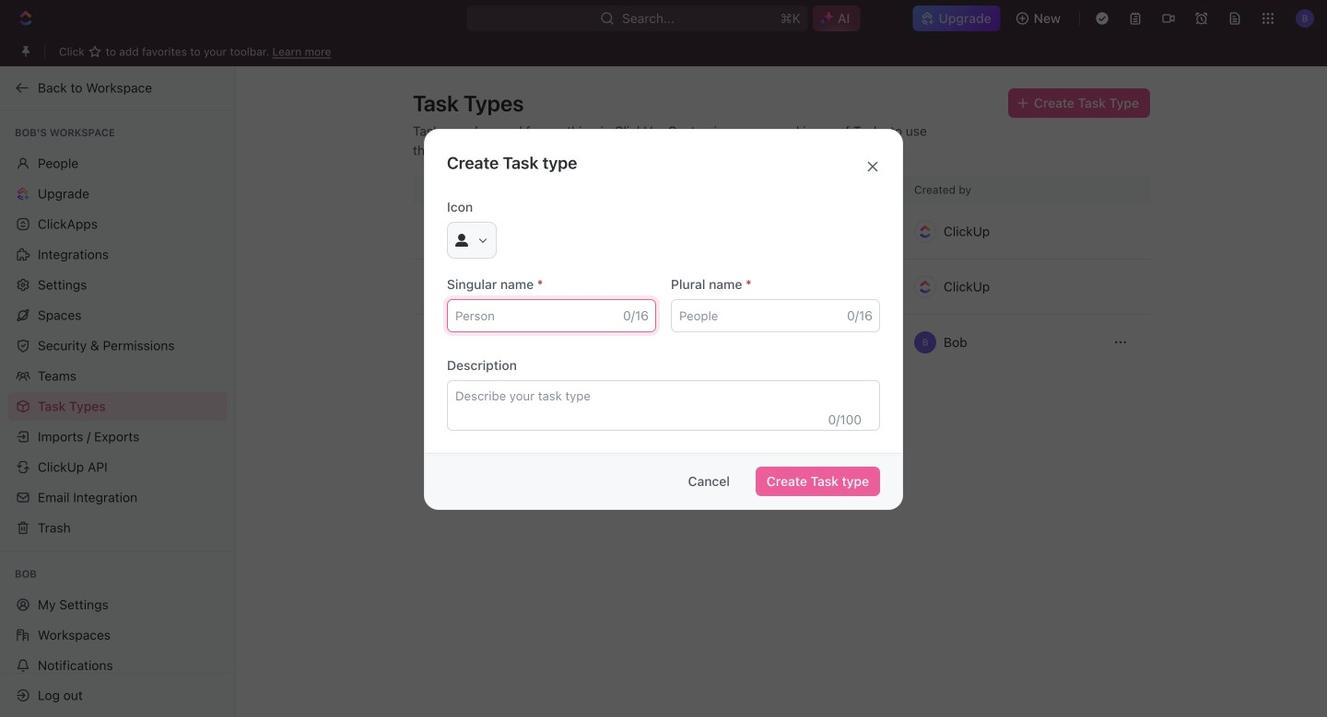 Task type: describe. For each thing, give the bounding box(es) containing it.
People field
[[671, 300, 880, 333]]

Describe your task type text field
[[447, 381, 880, 431]]

user large image
[[455, 234, 468, 247]]



Task type: locate. For each thing, give the bounding box(es) containing it.
address book image
[[424, 334, 442, 352]]

Person field
[[447, 300, 656, 333]]



Task type: vqa. For each thing, say whether or not it's contained in the screenshot.
reminder na﻿me or type '/' for commands text box
no



